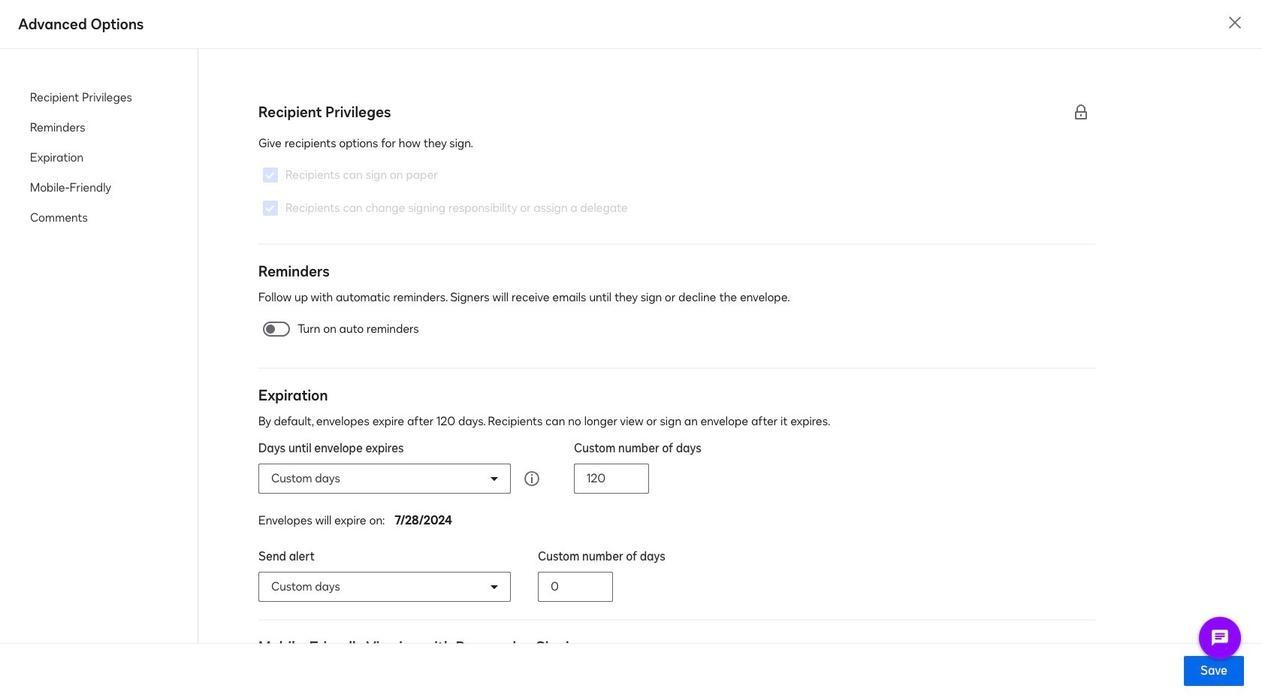 Task type: vqa. For each thing, say whether or not it's contained in the screenshot.
'number field'
yes



Task type: locate. For each thing, give the bounding box(es) containing it.
advanced options list list
[[18, 86, 198, 230]]

None number field
[[575, 465, 649, 493], [539, 573, 613, 601], [575, 465, 649, 493], [539, 573, 613, 601]]



